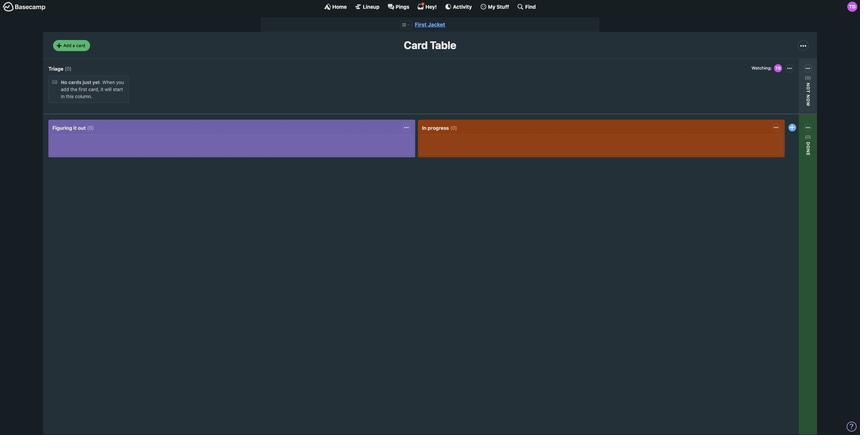 Task type: vqa. For each thing, say whether or not it's contained in the screenshot.
Hey! popup button
yes



Task type: locate. For each thing, give the bounding box(es) containing it.
1 o from the top
[[806, 86, 812, 90]]

tyler black image
[[774, 63, 783, 73]]

n down t
[[806, 95, 812, 98]]

find button
[[518, 3, 536, 10]]

1 vertical spatial n
[[806, 149, 812, 153]]

d
[[806, 142, 812, 145]]

lineup link
[[355, 3, 380, 10]]

in progress (0)
[[422, 125, 458, 131]]

cards
[[68, 79, 81, 85]]

find
[[526, 4, 536, 10]]

add a card
[[63, 43, 85, 48]]

o up e
[[806, 145, 812, 149]]

w
[[806, 102, 812, 106]]

switch accounts image
[[3, 2, 46, 12]]

it
[[101, 87, 103, 92], [73, 125, 77, 131]]

triage (0)
[[48, 65, 72, 72]]

first jacket link
[[415, 22, 446, 28]]

3 o from the top
[[806, 145, 812, 149]]

(0) right progress
[[451, 125, 458, 131]]

will
[[105, 87, 112, 92]]

it inside . when you add the first card, it will start in this column.
[[101, 87, 103, 92]]

hey!
[[426, 4, 437, 10]]

o
[[806, 86, 812, 90], [806, 98, 812, 102], [806, 145, 812, 149]]

no cards just yet
[[61, 79, 100, 85]]

my stuff
[[488, 4, 510, 10]]

card,
[[88, 87, 99, 92]]

2 n from the top
[[806, 149, 812, 153]]

it left will
[[101, 87, 103, 92]]

when
[[102, 79, 115, 85]]

(0) up the d
[[806, 134, 812, 139]]

home link
[[325, 3, 347, 10]]

it left out
[[73, 125, 77, 131]]

o for n o t n o w
[[806, 86, 812, 90]]

yet
[[92, 79, 100, 85]]

you
[[116, 79, 124, 85]]

0 vertical spatial it
[[101, 87, 103, 92]]

(0) right triage link
[[65, 65, 72, 72]]

in
[[61, 94, 65, 99]]

1 vertical spatial it
[[73, 125, 77, 131]]

stuff
[[497, 4, 510, 10]]

card
[[76, 43, 85, 48]]

n o t n o w
[[806, 83, 812, 106]]

activity
[[453, 4, 472, 10]]

activity link
[[445, 3, 472, 10]]

1 vertical spatial o
[[806, 98, 812, 102]]

0 vertical spatial n
[[806, 95, 812, 98]]

1 horizontal spatial it
[[101, 87, 103, 92]]

just
[[83, 79, 91, 85]]

triage link
[[48, 65, 63, 72]]

(0)
[[65, 65, 72, 72], [806, 75, 812, 80], [87, 125, 94, 131], [451, 125, 458, 131], [806, 134, 812, 139]]

n down the d
[[806, 149, 812, 153]]

pings button
[[388, 3, 410, 10]]

in progress link
[[422, 125, 449, 131]]

main element
[[0, 0, 861, 13]]

e
[[806, 153, 812, 156]]

figuring
[[52, 125, 72, 131]]

n
[[806, 95, 812, 98], [806, 149, 812, 153]]

card
[[404, 39, 428, 52]]

first
[[79, 87, 87, 92]]

this
[[66, 94, 74, 99]]

t
[[806, 90, 812, 93]]

. when you add the first card, it will start in this column.
[[61, 79, 124, 99]]

o up w
[[806, 86, 812, 90]]

card table
[[404, 39, 457, 52]]

0 vertical spatial o
[[806, 86, 812, 90]]

o down t
[[806, 98, 812, 102]]

2 vertical spatial o
[[806, 145, 812, 149]]

add a card link
[[53, 40, 90, 51]]

.
[[100, 79, 101, 85]]

my
[[488, 4, 496, 10]]

d o n e
[[806, 142, 812, 156]]



Task type: describe. For each thing, give the bounding box(es) containing it.
n
[[806, 83, 812, 86]]

2 o from the top
[[806, 98, 812, 102]]

0 horizontal spatial it
[[73, 125, 77, 131]]

first jacket
[[415, 22, 446, 28]]

watching:
[[752, 65, 773, 71]]

o for d o n e
[[806, 145, 812, 149]]

add
[[63, 43, 71, 48]]

triage
[[48, 65, 63, 72]]

table
[[430, 39, 457, 52]]

start
[[113, 87, 123, 92]]

(0) right out
[[87, 125, 94, 131]]

my stuff button
[[480, 3, 510, 10]]

progress
[[428, 125, 449, 131]]

a
[[73, 43, 75, 48]]

the
[[70, 87, 77, 92]]

out
[[78, 125, 86, 131]]

column.
[[75, 94, 92, 99]]

home
[[333, 4, 347, 10]]

figuring it out link
[[52, 125, 86, 131]]

no
[[61, 79, 67, 85]]

tyler black image
[[848, 2, 858, 12]]

first
[[415, 22, 427, 28]]

hey! button
[[418, 2, 437, 10]]

figuring it out (0)
[[52, 125, 94, 131]]

1 n from the top
[[806, 95, 812, 98]]

lineup
[[363, 4, 380, 10]]

jacket
[[428, 22, 446, 28]]

in
[[422, 125, 427, 131]]

(0) up n
[[806, 75, 812, 80]]

pings
[[396, 4, 410, 10]]

add
[[61, 87, 69, 92]]



